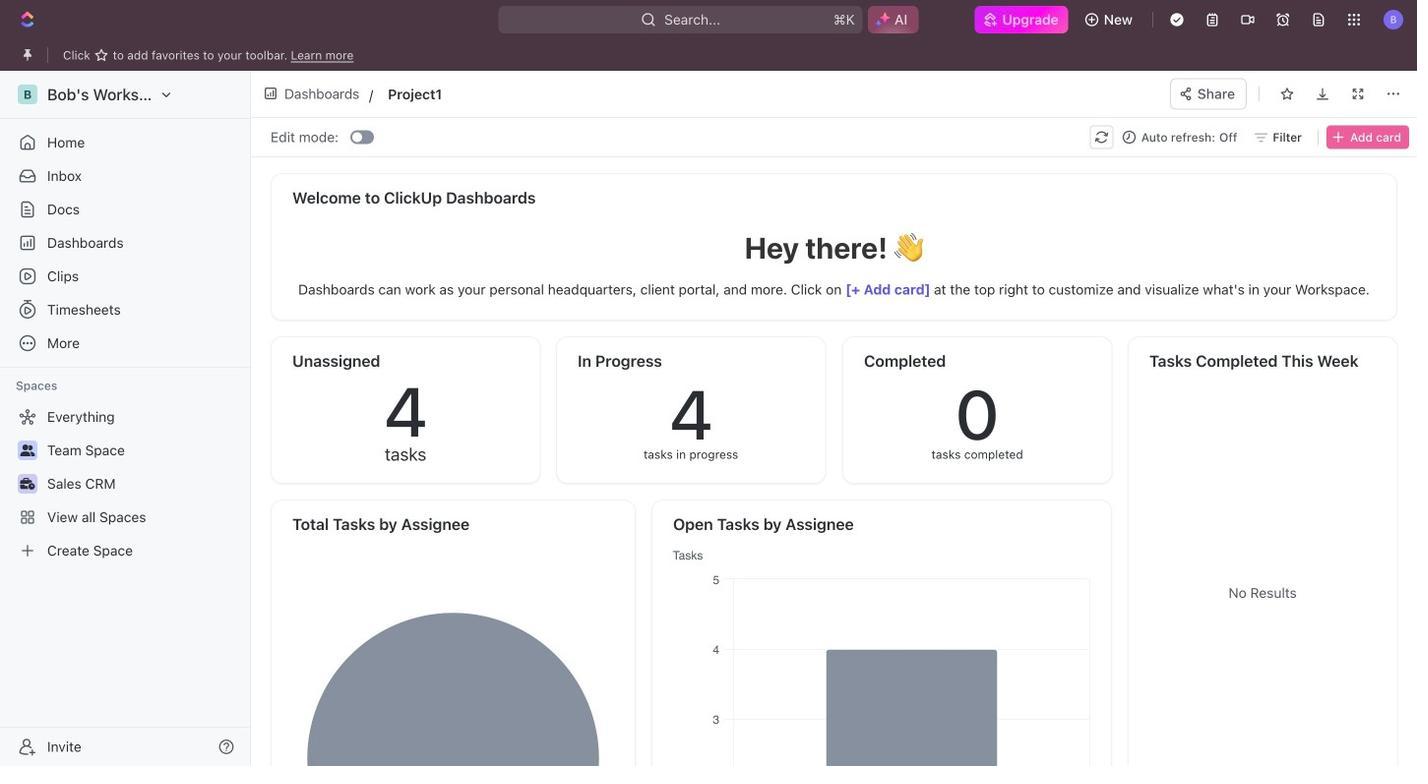 Task type: vqa. For each thing, say whether or not it's contained in the screenshot.
1 to the left
no



Task type: locate. For each thing, give the bounding box(es) containing it.
bob's workspace, , element
[[18, 85, 37, 104]]

user group image
[[20, 445, 35, 457]]

sidebar navigation
[[0, 71, 255, 767]]

None text field
[[388, 82, 699, 106]]

tree
[[8, 402, 242, 567]]

tree inside sidebar navigation
[[8, 402, 242, 567]]



Task type: describe. For each thing, give the bounding box(es) containing it.
business time image
[[20, 478, 35, 490]]



